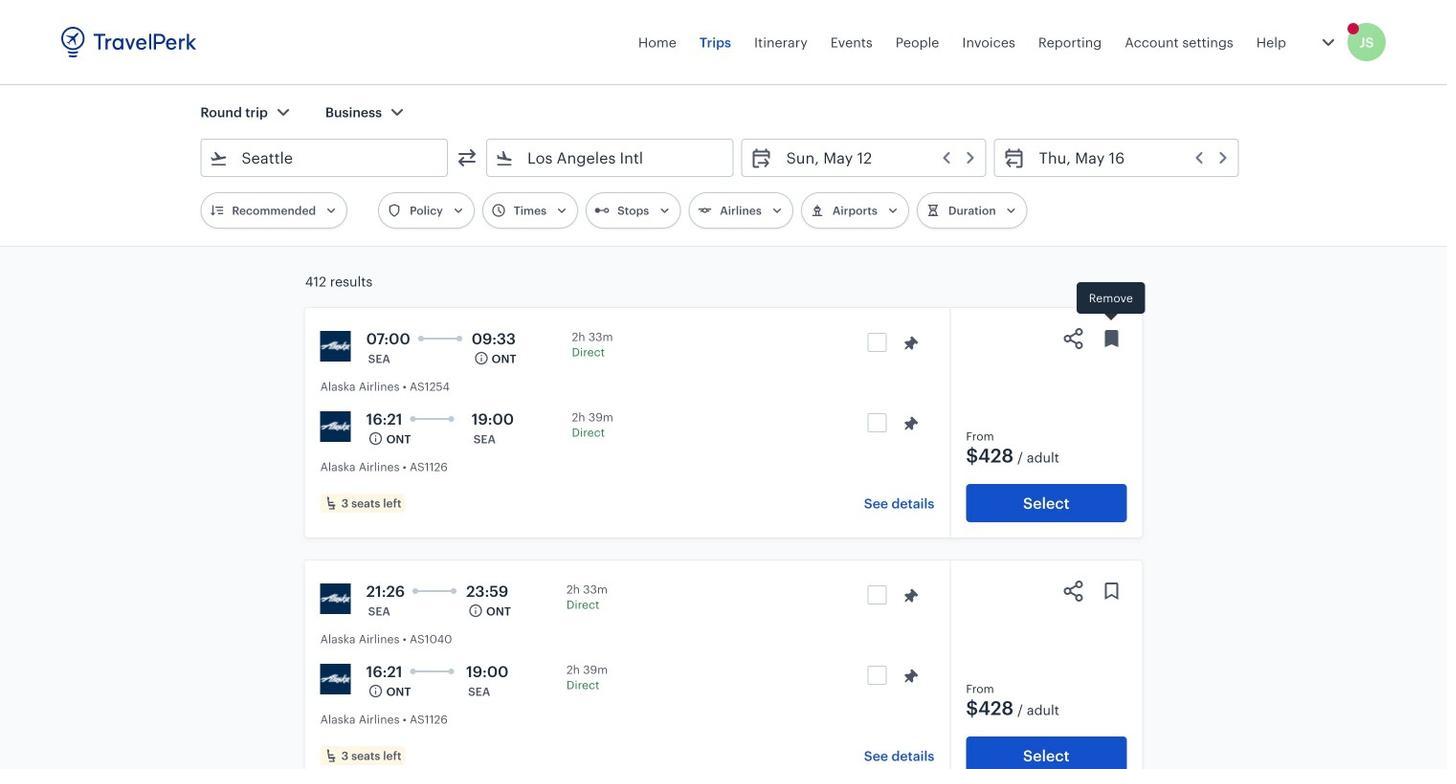 Task type: locate. For each thing, give the bounding box(es) containing it.
1 vertical spatial alaska airlines image
[[320, 584, 351, 614]]

From search field
[[228, 143, 422, 173]]

2 vertical spatial alaska airlines image
[[320, 664, 351, 695]]

To search field
[[514, 143, 708, 173]]

Return field
[[1026, 143, 1231, 173]]

alaska airlines image
[[320, 412, 351, 442]]

1 alaska airlines image from the top
[[320, 331, 351, 362]]

tooltip
[[1077, 282, 1145, 323]]

0 vertical spatial alaska airlines image
[[320, 331, 351, 362]]

alaska airlines image
[[320, 331, 351, 362], [320, 584, 351, 614], [320, 664, 351, 695]]



Task type: describe. For each thing, give the bounding box(es) containing it.
2 alaska airlines image from the top
[[320, 584, 351, 614]]

3 alaska airlines image from the top
[[320, 664, 351, 695]]

Depart field
[[773, 143, 978, 173]]



Task type: vqa. For each thing, say whether or not it's contained in the screenshot.
Alaska Airlines icon
yes



